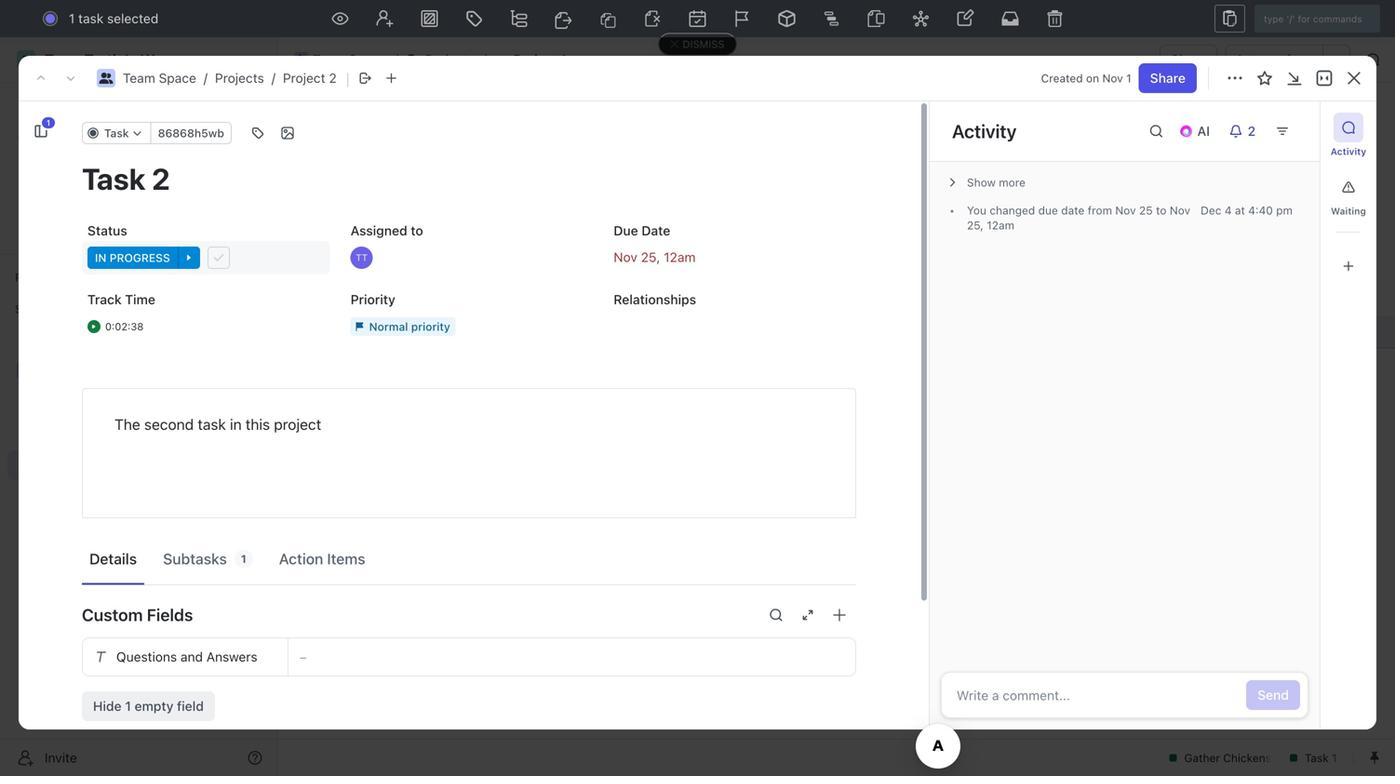 Task type: describe. For each thing, give the bounding box(es) containing it.
waiting
[[1331, 206, 1366, 216]]

|
[[346, 69, 350, 87]]

status
[[87, 223, 127, 238]]

the second task in this project
[[114, 416, 321, 433]]

custom
[[82, 605, 143, 625]]

action
[[279, 550, 323, 568]]

progress
[[110, 251, 170, 264]]

1 vertical spatial add task
[[375, 502, 430, 517]]

date
[[642, 223, 670, 238]]

Search tasks... text field
[[1163, 212, 1350, 240]]

team space / projects / project 2 |
[[123, 69, 350, 87]]

more
[[999, 176, 1026, 189]]

new
[[1233, 11, 1260, 26]]

am inside task sidebar content "section"
[[999, 219, 1015, 232]]

/ right team space
[[394, 52, 398, 67]]

25 for nov 25 , 12 am
[[641, 249, 657, 265]]

projects inside 'tree'
[[56, 394, 105, 410]]

12 inside task sidebar content "section"
[[987, 219, 999, 232]]

space for team space / projects / project 2 |
[[159, 70, 196, 86]]

selected
[[107, 11, 158, 26]]

action items button
[[272, 542, 373, 576]]

– button
[[289, 638, 855, 676]]

team space
[[313, 52, 386, 67]]

0 horizontal spatial add
[[375, 502, 399, 517]]

project
[[274, 416, 321, 433]]

show
[[967, 176, 996, 189]]

search...
[[655, 11, 708, 26]]

the
[[114, 416, 140, 433]]

inbox
[[45, 129, 77, 144]]

share button up ai dropdown button
[[1139, 63, 1197, 93]]

inbox link
[[7, 122, 270, 152]]

0:02:38 button
[[82, 310, 330, 343]]

‎task 1 link
[[370, 318, 645, 345]]

hide 1 empty field
[[93, 699, 204, 714]]

hide button
[[959, 215, 998, 237]]

tt
[[356, 252, 368, 263]]

nov 25
[[967, 204, 1190, 232]]

team for team space
[[313, 52, 345, 67]]

dec 4 at 4:40 pm
[[1201, 204, 1293, 217]]

task inside 'dropdown button'
[[104, 127, 129, 140]]

spaces
[[15, 302, 54, 316]]

1 horizontal spatial to
[[411, 223, 423, 238]]

complete
[[347, 264, 408, 277]]

0 vertical spatial add task button
[[1250, 113, 1328, 142]]

from
[[1088, 204, 1112, 217]]

answers
[[206, 649, 257, 665]]

task button
[[82, 122, 151, 144]]

0 horizontal spatial dropdown menu image
[[645, 10, 661, 27]]

ai button
[[1171, 116, 1221, 146]]

invite
[[45, 750, 77, 766]]

0 horizontal spatial team space link
[[123, 70, 196, 86]]

nov right from
[[1115, 204, 1136, 217]]

details
[[89, 550, 137, 568]]

to inside task sidebar content "section"
[[1156, 204, 1167, 217]]

dashboards
[[45, 192, 117, 208]]

share for the share button on top of ai dropdown button
[[1150, 70, 1186, 86]]

hide for hide 1 empty field
[[93, 699, 122, 714]]

, 12 am
[[980, 219, 1015, 232]]

relationships
[[614, 292, 696, 307]]

new button
[[1207, 4, 1271, 34]]

assigned to
[[351, 223, 423, 238]]

second
[[144, 416, 194, 433]]

sidebar navigation
[[0, 37, 278, 776]]

nov 25 , 12 am
[[614, 249, 696, 265]]

normal priority button
[[345, 310, 593, 343]]

created on nov 1
[[1041, 72, 1131, 85]]

changed due date from nov 25 to
[[987, 204, 1170, 217]]

automations button
[[1226, 46, 1323, 74]]

this
[[246, 416, 270, 433]]

projects link left "project 2" link
[[215, 70, 264, 86]]

home link
[[7, 90, 270, 120]]

custom fields button
[[82, 593, 856, 638]]

1 inside button
[[46, 119, 50, 127]]

1 horizontal spatial dropdown menu image
[[956, 8, 975, 27]]

show more button
[[941, 169, 1309, 195]]

subtasks
[[163, 550, 227, 568]]

hide for hide
[[966, 219, 991, 232]]

you
[[967, 204, 987, 217]]

track time
[[87, 292, 155, 307]]

–
[[300, 650, 307, 664]]

4
[[1225, 204, 1232, 217]]

custom fields element
[[82, 638, 856, 721]]

project 1 link
[[490, 48, 572, 71]]

2 button
[[1221, 116, 1268, 146]]

to do
[[347, 554, 383, 567]]

due date
[[614, 223, 670, 238]]

share for the share button below new button
[[1171, 52, 1207, 67]]

projects tree
[[7, 324, 270, 575]]

86868h5wb
[[158, 127, 224, 140]]

normal
[[369, 320, 408, 333]]

task for add task button to the top
[[1289, 120, 1317, 135]]

nov inside nov 25
[[1170, 204, 1190, 217]]



Task type: locate. For each thing, give the bounding box(es) containing it.
1 task selected
[[69, 11, 158, 26]]

1 vertical spatial in
[[230, 416, 242, 433]]

0 vertical spatial 25
[[1139, 204, 1153, 217]]

projects
[[425, 52, 474, 67], [215, 70, 264, 86], [56, 394, 105, 410]]

project inside team space / projects / project 2 |
[[283, 70, 325, 86]]

2 left the |
[[329, 70, 337, 86]]

to right assigned
[[411, 223, 423, 238]]

0 vertical spatial ,
[[980, 219, 984, 232]]

0 vertical spatial task
[[78, 11, 104, 26]]

tt button
[[345, 241, 593, 275]]

0 vertical spatial add
[[1261, 120, 1285, 135]]

and
[[181, 649, 203, 665]]

0 vertical spatial am
[[999, 219, 1015, 232]]

0 vertical spatial projects
[[425, 52, 474, 67]]

0 horizontal spatial in
[[95, 251, 107, 264]]

task sidebar navigation tab list
[[1328, 113, 1369, 281]]

projects link
[[402, 48, 479, 71], [215, 70, 264, 86], [56, 387, 218, 417]]

1 horizontal spatial ,
[[980, 219, 984, 232]]

add task down automations button
[[1261, 120, 1317, 135]]

1 vertical spatial am
[[677, 249, 696, 265]]

2 vertical spatial to
[[347, 554, 363, 567]]

user group image
[[99, 73, 113, 84], [19, 365, 33, 376]]

1 horizontal spatial space
[[349, 52, 386, 67]]

created
[[1041, 72, 1083, 85]]

space up home link
[[159, 70, 196, 86]]

1 horizontal spatial in
[[230, 416, 242, 433]]

2 horizontal spatial projects
[[425, 52, 474, 67]]

add down automations button
[[1261, 120, 1285, 135]]

share
[[1171, 52, 1207, 67], [1150, 70, 1186, 86]]

automations
[[1235, 52, 1313, 67]]

project
[[513, 52, 557, 67], [283, 70, 325, 86]]

12 down "date" at the top left of page
[[664, 249, 677, 265]]

hide down you
[[966, 219, 991, 232]]

space
[[349, 52, 386, 67], [159, 70, 196, 86]]

time
[[125, 292, 155, 307]]

0 vertical spatial project
[[513, 52, 557, 67]]

activity inside task sidebar content "section"
[[952, 120, 1017, 142]]

0:02:38
[[105, 321, 144, 333]]

12
[[987, 219, 999, 232], [664, 249, 677, 265]]

normal priority
[[369, 320, 450, 333]]

1 vertical spatial task
[[198, 416, 226, 433]]

dismiss
[[683, 38, 725, 50]]

dec
[[1201, 204, 1222, 217]]

0 horizontal spatial team
[[123, 70, 155, 86]]

1 vertical spatial user group image
[[19, 365, 33, 376]]

share up ai dropdown button
[[1150, 70, 1186, 86]]

0 vertical spatial activity
[[952, 120, 1017, 142]]

1 vertical spatial add task button
[[367, 498, 438, 521]]

custom fields
[[82, 605, 193, 625]]

share up ai button on the right of the page
[[1171, 52, 1207, 67]]

1 horizontal spatial user group image
[[99, 73, 113, 84]]

send button
[[1246, 680, 1300, 710]]

project 2 link
[[283, 70, 337, 86]]

Edit task name text field
[[82, 161, 856, 196]]

86868h5wb button
[[150, 122, 232, 144]]

0 vertical spatial add task
[[1261, 120, 1317, 135]]

0 horizontal spatial task
[[104, 127, 129, 140]]

at
[[1235, 204, 1245, 217]]

send
[[1258, 687, 1289, 703]]

space inside team space / projects / project 2 |
[[159, 70, 196, 86]]

1 horizontal spatial projects
[[215, 70, 264, 86]]

set priority image
[[734, 10, 751, 27]]

ai button
[[1171, 116, 1221, 146]]

to down the show more dropdown button
[[1156, 204, 1167, 217]]

1 horizontal spatial add task button
[[1250, 113, 1328, 142]]

add task up the do
[[375, 502, 430, 517]]

1 vertical spatial activity
[[1331, 146, 1367, 157]]

in down status
[[95, 251, 107, 264]]

to
[[1156, 204, 1167, 217], [411, 223, 423, 238], [347, 554, 363, 567]]

type '/' for commands field
[[1255, 5, 1380, 33]]

0 horizontal spatial activity
[[952, 120, 1017, 142]]

2 horizontal spatial task
[[1289, 120, 1317, 135]]

1 vertical spatial 2
[[1248, 123, 1256, 139]]

field
[[177, 699, 204, 714]]

1 horizontal spatial project
[[513, 52, 557, 67]]

0 horizontal spatial add task button
[[367, 498, 438, 521]]

0 vertical spatial 12
[[987, 219, 999, 232]]

team up home link
[[123, 70, 155, 86]]

hide left empty
[[93, 699, 122, 714]]

user group image
[[296, 55, 307, 64]]

add up the do
[[375, 502, 399, 517]]

nov down due
[[614, 249, 637, 265]]

1 horizontal spatial 12
[[987, 219, 999, 232]]

add task button
[[1250, 113, 1328, 142], [367, 498, 438, 521]]

1 vertical spatial ,
[[657, 249, 660, 265]]

nov left dec
[[1170, 204, 1190, 217]]

2 horizontal spatial 25
[[1139, 204, 1153, 217]]

2 vertical spatial projects
[[56, 394, 105, 410]]

1 horizontal spatial add
[[1261, 120, 1285, 135]]

,
[[980, 219, 984, 232], [657, 249, 660, 265]]

in progress button
[[82, 241, 330, 275]]

priority
[[411, 320, 450, 333]]

1 horizontal spatial am
[[999, 219, 1015, 232]]

0 horizontal spatial to
[[347, 554, 363, 567]]

2 horizontal spatial to
[[1156, 204, 1167, 217]]

projects link down 0:02:38
[[56, 387, 218, 417]]

0 horizontal spatial am
[[677, 249, 696, 265]]

due
[[1038, 204, 1058, 217]]

task sidebar content section
[[925, 101, 1320, 730]]

task right second
[[198, 416, 226, 433]]

0 vertical spatial to
[[1156, 204, 1167, 217]]

1 vertical spatial team
[[123, 70, 155, 86]]

details button
[[82, 542, 144, 576]]

team inside team space / projects / project 2 |
[[123, 70, 155, 86]]

user group image down spaces on the left of the page
[[19, 365, 33, 376]]

2
[[329, 70, 337, 86], [1248, 123, 1256, 139]]

space up the |
[[349, 52, 386, 67]]

space for team space
[[349, 52, 386, 67]]

share button
[[1160, 45, 1218, 74], [1139, 63, 1197, 93]]

1 horizontal spatial hide
[[966, 219, 991, 232]]

1 vertical spatial add
[[375, 502, 399, 517]]

favorites button
[[7, 266, 83, 289]]

fields
[[147, 605, 193, 625]]

0 horizontal spatial ,
[[657, 249, 660, 265]]

add
[[1261, 120, 1285, 135], [375, 502, 399, 517]]

0 horizontal spatial hide
[[93, 699, 122, 714]]

activity inside task sidebar navigation tab list
[[1331, 146, 1367, 157]]

1 button
[[26, 116, 56, 146]]

12 down changed
[[987, 219, 999, 232]]

/ up the 86868h5wb
[[204, 70, 208, 86]]

projects link inside 'tree'
[[56, 387, 218, 417]]

0 horizontal spatial user group image
[[19, 365, 33, 376]]

show more
[[967, 176, 1026, 189]]

1 horizontal spatial task
[[403, 502, 430, 517]]

add task
[[1261, 120, 1317, 135], [375, 502, 430, 517]]

0 horizontal spatial 2
[[329, 70, 337, 86]]

, down you
[[980, 219, 984, 232]]

1 vertical spatial projects
[[215, 70, 264, 86]]

1 horizontal spatial 2
[[1248, 123, 1256, 139]]

0 horizontal spatial task
[[78, 11, 104, 26]]

in left this
[[230, 416, 242, 433]]

0 vertical spatial team
[[313, 52, 345, 67]]

home
[[45, 97, 80, 113]]

1 vertical spatial 25
[[967, 219, 980, 232]]

date
[[1061, 204, 1085, 217]]

1 vertical spatial space
[[159, 70, 196, 86]]

1 vertical spatial to
[[411, 223, 423, 238]]

1 horizontal spatial 25
[[967, 219, 980, 232]]

0 vertical spatial 2
[[329, 70, 337, 86]]

1 horizontal spatial add task
[[1261, 120, 1317, 135]]

0 horizontal spatial 25
[[641, 249, 657, 265]]

, inside task sidebar content "section"
[[980, 219, 984, 232]]

in
[[95, 251, 107, 264], [230, 416, 242, 433]]

priority
[[351, 292, 395, 307]]

0 horizontal spatial 12
[[664, 249, 677, 265]]

0 horizontal spatial space
[[159, 70, 196, 86]]

nov right on
[[1102, 72, 1123, 85]]

task left selected
[[78, 11, 104, 26]]

1 horizontal spatial team space link
[[289, 48, 391, 71]]

‎task 1
[[375, 324, 413, 339]]

‎task
[[375, 324, 403, 339]]

, down "date" at the top left of page
[[657, 249, 660, 265]]

0 vertical spatial share
[[1171, 52, 1207, 67]]

team up "project 2" link
[[313, 52, 345, 67]]

⌘k
[[822, 11, 842, 26]]

projects inside team space / projects / project 2 |
[[215, 70, 264, 86]]

1 vertical spatial hide
[[93, 699, 122, 714]]

projects link left project 1 link
[[402, 48, 479, 71]]

1 horizontal spatial activity
[[1331, 146, 1367, 157]]

/
[[394, 52, 398, 67], [483, 52, 487, 67], [204, 70, 208, 86], [272, 70, 275, 86]]

team for team space / projects / project 2 |
[[123, 70, 155, 86]]

team space link
[[289, 48, 391, 71], [123, 70, 196, 86]]

questions and answers
[[116, 649, 257, 665]]

project 1
[[513, 52, 567, 67]]

0 vertical spatial in
[[95, 251, 107, 264]]

hide inside custom fields element
[[93, 699, 122, 714]]

questions
[[116, 649, 177, 665]]

user group image up home link
[[99, 73, 113, 84]]

2 right ai
[[1248, 123, 1256, 139]]

team
[[313, 52, 345, 67], [123, 70, 155, 86]]

25 inside nov 25
[[967, 219, 980, 232]]

25 down due date on the top of page
[[641, 249, 657, 265]]

task for leftmost add task button
[[403, 502, 430, 517]]

activity up show on the top right of page
[[952, 120, 1017, 142]]

empty
[[135, 699, 173, 714]]

dropdown menu image
[[956, 8, 975, 27], [645, 10, 661, 27]]

/ left "project 2" link
[[272, 70, 275, 86]]

action items
[[279, 550, 365, 568]]

favorites
[[15, 271, 64, 284]]

0 horizontal spatial projects
[[56, 394, 105, 410]]

0 horizontal spatial add task
[[375, 502, 430, 517]]

25 down the show more dropdown button
[[1139, 204, 1153, 217]]

0 vertical spatial space
[[349, 52, 386, 67]]

activity up the waiting
[[1331, 146, 1367, 157]]

in inside dropdown button
[[95, 251, 107, 264]]

on
[[1086, 72, 1099, 85]]

to left the do
[[347, 554, 363, 567]]

2 inside dropdown button
[[1248, 123, 1256, 139]]

am down changed
[[999, 219, 1015, 232]]

in progress
[[95, 251, 170, 264]]

add task button down automations button
[[1250, 113, 1328, 142]]

do
[[366, 554, 383, 567]]

pm
[[1276, 204, 1293, 217]]

0 vertical spatial hide
[[966, 219, 991, 232]]

am up relationships
[[677, 249, 696, 265]]

ai
[[1197, 123, 1210, 139]]

1 vertical spatial 12
[[664, 249, 677, 265]]

/ left project 1 link
[[483, 52, 487, 67]]

1 vertical spatial project
[[283, 70, 325, 86]]

25 down you
[[967, 219, 980, 232]]

1 inside custom fields element
[[125, 699, 131, 714]]

user group image inside the projects 'tree'
[[19, 365, 33, 376]]

2 vertical spatial 25
[[641, 249, 657, 265]]

changed
[[990, 204, 1035, 217]]

hide inside button
[[966, 219, 991, 232]]

hide
[[966, 219, 991, 232], [93, 699, 122, 714]]

assigned
[[351, 223, 407, 238]]

0 horizontal spatial project
[[283, 70, 325, 86]]

4:40
[[1248, 204, 1273, 217]]

1 vertical spatial share
[[1150, 70, 1186, 86]]

25 for nov 25
[[967, 219, 980, 232]]

add task button up the do
[[367, 498, 438, 521]]

1 horizontal spatial task
[[198, 416, 226, 433]]

0 vertical spatial user group image
[[99, 73, 113, 84]]

2 inside team space / projects / project 2 |
[[329, 70, 337, 86]]

dashboards link
[[7, 185, 270, 215]]

share button down new button
[[1160, 45, 1218, 74]]

1 horizontal spatial team
[[313, 52, 345, 67]]



Task type: vqa. For each thing, say whether or not it's contained in the screenshot.
show
yes



